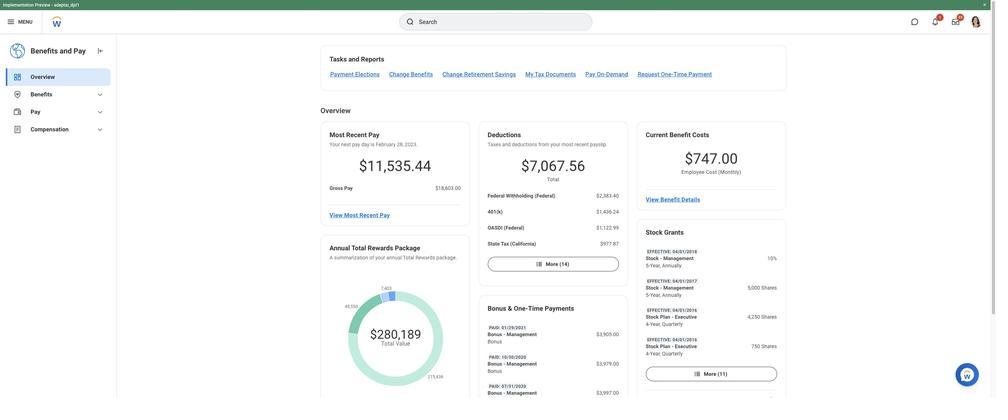 Task type: locate. For each thing, give the bounding box(es) containing it.
effective: 04/01/2016 for 750 shares
[[647, 338, 697, 343]]

list view image
[[536, 261, 543, 268], [694, 371, 701, 378]]

profile logan mcneil image
[[970, 16, 982, 29]]

package.
[[436, 255, 457, 261]]

750 shares
[[752, 344, 777, 350]]

stock - management 5-year, annually for 5,000 shares
[[646, 285, 694, 298]]

current benefit costs element
[[646, 131, 709, 141]]

1 executive from the top
[[675, 315, 697, 320]]

transformation import image
[[96, 47, 105, 55]]

0 vertical spatial tax
[[535, 71, 544, 78]]

savings
[[495, 71, 516, 78]]

view inside button
[[330, 212, 343, 219]]

stock - management 5-year, annually down effective: 04/01/2018
[[646, 256, 694, 269]]

justify image
[[7, 17, 15, 26]]

1 plan from the top
[[660, 315, 670, 320]]

0 vertical spatial paid:
[[489, 326, 501, 331]]

management down effective: 04/01/2018
[[663, 256, 694, 262]]

1 bonus from the top
[[488, 305, 506, 313]]

1 vertical spatial (federal)
[[504, 225, 524, 231]]

pay left the on-
[[586, 71, 595, 78]]

1 vertical spatial stock plan - executive 4-year, quarterly
[[646, 344, 697, 357]]

5- for 5,000 shares
[[646, 292, 650, 298]]

your right of
[[375, 255, 385, 261]]

pay inside dropdown button
[[31, 109, 40, 116]]

deductions
[[488, 131, 521, 139]]

most down gross pay
[[344, 212, 358, 219]]

management
[[663, 256, 694, 262], [663, 285, 694, 291], [507, 332, 537, 338], [507, 361, 537, 367], [507, 391, 537, 397]]

benefits inside benefits and pay element
[[31, 47, 58, 55]]

0 vertical spatial list view image
[[536, 261, 543, 268]]

0 vertical spatial stock - management 5-year, annually
[[646, 256, 694, 269]]

1 vertical spatial executive
[[675, 344, 697, 350]]

stock - management 5-year, annually down effective: 04/01/2017
[[646, 285, 694, 298]]

1 horizontal spatial list view image
[[694, 371, 701, 378]]

taxes and deductions from your most recent payslip. element
[[488, 141, 608, 148]]

0 horizontal spatial view
[[330, 212, 343, 219]]

(federal) up state tax (california)
[[504, 225, 524, 231]]

your next pay day is february 28, 2023. element
[[330, 141, 418, 148]]

1 vertical spatial shares
[[761, 315, 777, 320]]

(11)
[[718, 372, 728, 378]]

1 paid: from the top
[[489, 326, 501, 331]]

0 horizontal spatial change
[[389, 71, 409, 78]]

annually down effective: 04/01/2017
[[662, 292, 682, 298]]

04/01/2016
[[673, 308, 697, 314], [673, 338, 697, 343]]

5 bonus from the top
[[488, 369, 502, 374]]

1 vertical spatial one-
[[514, 305, 528, 313]]

gross
[[330, 185, 343, 191]]

deductions
[[512, 142, 537, 148]]

total up 'summarization' at the bottom left of page
[[352, 245, 366, 252]]

change right elections
[[389, 71, 409, 78]]

(monthly)
[[718, 169, 741, 175]]

annual total rewards package element
[[330, 244, 420, 254]]

notifications large image
[[932, 18, 939, 26]]

- inside menu banner
[[51, 3, 53, 8]]

2 04/01/2016 from the top
[[673, 338, 697, 343]]

0 vertical spatial 5-
[[646, 263, 650, 269]]

effective: 04/01/2016 for 4,250 shares
[[647, 308, 697, 314]]

benefit inside current benefit costs element
[[670, 131, 691, 139]]

management for $3,905.00
[[507, 332, 537, 338]]

4- for 4,250
[[646, 322, 650, 328]]

2 vertical spatial total
[[403, 255, 414, 261]]

1 horizontal spatial one-
[[661, 71, 674, 78]]

2 vertical spatial benefits
[[31, 91, 52, 98]]

bonus
[[488, 305, 506, 313], [488, 332, 502, 338], [488, 339, 502, 345], [488, 361, 502, 367], [488, 369, 502, 374], [488, 391, 502, 397]]

stock plan - executive 4-year, quarterly for 750 shares
[[646, 344, 697, 357]]

4 stock from the top
[[646, 315, 659, 320]]

2 vertical spatial paid:
[[489, 385, 501, 390]]

pay
[[352, 142, 360, 148]]

1 vertical spatial rewards
[[416, 255, 435, 261]]

1 vertical spatial chevron down small image
[[96, 125, 105, 134]]

0 vertical spatial annually
[[662, 263, 682, 269]]

0 vertical spatial quarterly
[[662, 322, 683, 328]]

view inside button
[[646, 196, 659, 203]]

and up overview link
[[60, 47, 72, 55]]

1 horizontal spatial overview
[[320, 106, 351, 115]]

pay right task pay icon
[[31, 109, 40, 116]]

more left (14)
[[546, 262, 558, 267]]

1 stock plan - executive 4-year, quarterly from the top
[[646, 315, 697, 328]]

chevron down small image for compensation
[[96, 125, 105, 134]]

$1,122.99
[[597, 225, 619, 231]]

401(k)
[[488, 209, 503, 215]]

0 horizontal spatial rewards
[[368, 245, 393, 252]]

deductions taxes and deductions from your most recent payslip.
[[488, 131, 608, 148]]

paid:
[[489, 326, 501, 331], [489, 355, 501, 360], [489, 385, 501, 390]]

bonus - management bonus down 01/29/2021
[[488, 332, 537, 345]]

management down 07/31/2020
[[507, 391, 537, 397]]

list containing payment elections
[[321, 65, 778, 79]]

stock plan - executive 4-year, quarterly for 4,250 shares
[[646, 315, 697, 328]]

more (14) button
[[488, 257, 619, 272]]

04/01/2017
[[673, 279, 697, 284]]

5- down effective: 04/01/2018
[[646, 263, 650, 269]]

0 vertical spatial view
[[646, 196, 659, 203]]

effective: 04/01/2016
[[647, 308, 697, 314], [647, 338, 697, 343]]

0 horizontal spatial one-
[[514, 305, 528, 313]]

taxes
[[488, 142, 501, 148]]

recent up annual total rewards package element
[[360, 212, 378, 219]]

1 vertical spatial your
[[375, 255, 385, 261]]

time right request
[[674, 71, 687, 78]]

overview up benefits dropdown button
[[31, 74, 55, 81]]

total down "package"
[[403, 255, 414, 261]]

rewards
[[368, 245, 393, 252], [416, 255, 435, 261]]

effective: for 4,250
[[647, 308, 672, 314]]

pay on-demand
[[586, 71, 628, 78]]

more left (11)
[[704, 372, 716, 378]]

recent up the pay
[[346, 131, 367, 139]]

-
[[51, 3, 53, 8], [660, 256, 662, 262], [660, 285, 662, 291], [672, 315, 674, 320], [504, 332, 505, 338], [672, 344, 674, 350], [504, 361, 505, 367], [504, 391, 505, 397]]

a summarization of your annual total rewards package. element
[[330, 254, 457, 262]]

2 effective: 04/01/2016 from the top
[[647, 338, 697, 343]]

1 vertical spatial benefits
[[411, 71, 433, 78]]

0 vertical spatial benefit
[[670, 131, 691, 139]]

list view image inside 'more (11)' button
[[694, 371, 701, 378]]

benefits
[[31, 47, 58, 55], [411, 71, 433, 78], [31, 91, 52, 98]]

2 paid: from the top
[[489, 355, 501, 360]]

0 horizontal spatial tax
[[501, 241, 509, 247]]

change inside change retirement savings link
[[443, 71, 463, 78]]

tasks and reports
[[330, 55, 384, 63]]

more for effective: 04/01/2018
[[704, 372, 716, 378]]

1 annually from the top
[[662, 263, 682, 269]]

0 vertical spatial overview
[[31, 74, 55, 81]]

chevron down small image
[[96, 108, 105, 117], [96, 125, 105, 134]]

time left the payments on the right of the page
[[528, 305, 543, 313]]

1 stock from the top
[[646, 229, 663, 237]]

1 chevron down small image from the top
[[96, 108, 105, 117]]

shares for 4,250 shares
[[761, 315, 777, 320]]

paid: left 01/29/2021
[[489, 326, 501, 331]]

0 horizontal spatial overview
[[31, 74, 55, 81]]

1 quarterly from the top
[[662, 322, 683, 328]]

1 horizontal spatial payment
[[689, 71, 712, 78]]

1 vertical spatial quarterly
[[662, 351, 683, 357]]

1 vertical spatial recent
[[360, 212, 378, 219]]

total inside '$7,067.56 total'
[[547, 177, 559, 183]]

quarterly
[[662, 322, 683, 328], [662, 351, 683, 357]]

0 vertical spatial plan
[[660, 315, 670, 320]]

1 horizontal spatial time
[[674, 71, 687, 78]]

change left retirement
[[443, 71, 463, 78]]

750
[[752, 344, 760, 350]]

1 vertical spatial total
[[352, 245, 366, 252]]

1 horizontal spatial (federal)
[[535, 193, 555, 199]]

benefit left the costs on the right top
[[670, 131, 691, 139]]

navigation pane region
[[0, 34, 117, 399]]

compensation
[[31, 126, 69, 133]]

stock
[[646, 229, 663, 237], [646, 256, 659, 262], [646, 285, 659, 291], [646, 315, 659, 320], [646, 344, 659, 350]]

benefits and pay element
[[31, 46, 90, 56]]

2 year, from the top
[[650, 292, 661, 298]]

4 bonus from the top
[[488, 361, 502, 367]]

rewards up of
[[368, 245, 393, 252]]

implementation
[[3, 3, 34, 8]]

stock grants element
[[646, 228, 684, 239]]

day
[[361, 142, 370, 148]]

most recent pay your next pay day is february 28, 2023.
[[330, 131, 418, 148]]

payment
[[330, 71, 354, 78], [689, 71, 712, 78]]

0 vertical spatial total
[[547, 177, 559, 183]]

view down gross
[[330, 212, 343, 219]]

2 4- from the top
[[646, 351, 650, 357]]

(federal) right withholding
[[535, 193, 555, 199]]

0 vertical spatial shares
[[761, 285, 777, 291]]

0 vertical spatial your
[[551, 142, 560, 148]]

and for tasks
[[349, 55, 359, 63]]

tax inside my tax documents link
[[535, 71, 544, 78]]

2 vertical spatial shares
[[761, 344, 777, 350]]

benefits image
[[13, 90, 22, 99]]

benefits inside benefits dropdown button
[[31, 91, 52, 98]]

shares right the 4,250 at the bottom right
[[761, 315, 777, 320]]

2 horizontal spatial total
[[547, 177, 559, 183]]

one- right "&"
[[514, 305, 528, 313]]

change for change benefits
[[389, 71, 409, 78]]

1 vertical spatial view
[[330, 212, 343, 219]]

benefit left details
[[661, 196, 680, 203]]

shares for 750 shares
[[761, 344, 777, 350]]

1 effective: from the top
[[647, 250, 672, 255]]

overview link
[[6, 69, 110, 86]]

0 vertical spatial chevron down small image
[[96, 108, 105, 117]]

management for 5,000 shares
[[663, 285, 694, 291]]

pay right gross
[[344, 185, 353, 191]]

1 year, from the top
[[650, 263, 661, 269]]

tax right state at bottom
[[501, 241, 509, 247]]

1 vertical spatial overview
[[320, 106, 351, 115]]

2 5- from the top
[[646, 292, 650, 298]]

list
[[321, 65, 778, 79]]

1 horizontal spatial change
[[443, 71, 463, 78]]

1 vertical spatial most
[[344, 212, 358, 219]]

1 stock - management 5-year, annually from the top
[[646, 256, 694, 269]]

1 horizontal spatial tax
[[535, 71, 544, 78]]

0 vertical spatial executive
[[675, 315, 697, 320]]

stock for 4,250
[[646, 315, 659, 320]]

state tax (california)
[[488, 241, 536, 247]]

1 vertical spatial benefit
[[661, 196, 680, 203]]

1 5- from the top
[[646, 263, 650, 269]]

request
[[638, 71, 660, 78]]

list view image left more (14)
[[536, 261, 543, 268]]

most recent pay element
[[330, 131, 379, 141]]

3 year, from the top
[[650, 322, 661, 328]]

search image
[[406, 17, 415, 26]]

0 vertical spatial time
[[674, 71, 687, 78]]

1 vertical spatial tax
[[501, 241, 509, 247]]

5-
[[646, 263, 650, 269], [646, 292, 650, 298]]

2 shares from the top
[[761, 315, 777, 320]]

management for 10%
[[663, 256, 694, 262]]

2 change from the left
[[443, 71, 463, 78]]

pay up annual total rewards package element
[[380, 212, 390, 219]]

benefit
[[670, 131, 691, 139], [661, 196, 680, 203]]

management down 10/30/2020 on the right of page
[[507, 361, 537, 367]]

list view image inside "more (14)" button
[[536, 261, 543, 268]]

plan
[[660, 315, 670, 320], [660, 344, 670, 350]]

overview
[[31, 74, 55, 81], [320, 106, 351, 115]]

1 vertical spatial effective: 04/01/2016
[[647, 338, 697, 343]]

1 horizontal spatial your
[[551, 142, 560, 148]]

1 04/01/2016 from the top
[[673, 308, 697, 314]]

1 vertical spatial bonus - management bonus
[[488, 361, 537, 374]]

executive for 750 shares
[[675, 344, 697, 350]]

3 paid: from the top
[[489, 385, 501, 390]]

and up payment elections
[[349, 55, 359, 63]]

2 annually from the top
[[662, 292, 682, 298]]

management down 01/29/2021
[[507, 332, 537, 338]]

2 quarterly from the top
[[662, 351, 683, 357]]

1 effective: 04/01/2016 from the top
[[647, 308, 697, 314]]

0 horizontal spatial payment
[[330, 71, 354, 78]]

benefits button
[[6, 86, 110, 103]]

stock - management 5-year, annually
[[646, 256, 694, 269], [646, 285, 694, 298]]

and
[[60, 47, 72, 55], [349, 55, 359, 63], [502, 142, 511, 148]]

0 vertical spatial benefits
[[31, 47, 58, 55]]

2 effective: from the top
[[647, 279, 672, 284]]

$3,997.00
[[597, 391, 619, 397]]

1 4- from the top
[[646, 322, 650, 328]]

2 chevron down small image from the top
[[96, 125, 105, 134]]

compensation button
[[6, 121, 110, 138]]

0 horizontal spatial your
[[375, 255, 385, 261]]

total down '$7,067.56'
[[547, 177, 559, 183]]

overview up most recent pay element
[[320, 106, 351, 115]]

menu button
[[0, 10, 42, 34]]

0 horizontal spatial (federal)
[[504, 225, 524, 231]]

0 vertical spatial rewards
[[368, 245, 393, 252]]

shares right 5,000
[[761, 285, 777, 291]]

(california)
[[510, 241, 536, 247]]

0 vertical spatial 4-
[[646, 322, 650, 328]]

chevron down small image inside compensation dropdown button
[[96, 125, 105, 134]]

stock for 5,000
[[646, 285, 659, 291]]

1 vertical spatial list view image
[[694, 371, 701, 378]]

year,
[[650, 263, 661, 269], [650, 292, 661, 298], [650, 322, 661, 328], [650, 351, 661, 357]]

5- for 10%
[[646, 263, 650, 269]]

more for $7,067.56
[[546, 262, 558, 267]]

shares right 750
[[761, 344, 777, 350]]

document alt image
[[13, 125, 22, 134]]

2 stock - management 5-year, annually from the top
[[646, 285, 694, 298]]

bonus - management bonus down 10/30/2020 on the right of page
[[488, 361, 537, 374]]

pay up the your next pay day is february 28, 2023. element
[[369, 131, 379, 139]]

and inside the 'navigation pane' region
[[60, 47, 72, 55]]

management down effective: 04/01/2017
[[663, 285, 694, 291]]

view most recent pay button
[[327, 208, 393, 223]]

bonus & one-time payments
[[488, 305, 574, 313]]

1 vertical spatial 04/01/2016
[[673, 338, 697, 343]]

list view image for effective: 04/01/2018
[[694, 371, 701, 378]]

plan for 750 shares
[[660, 344, 670, 350]]

1 vertical spatial plan
[[660, 344, 670, 350]]

2 bonus from the top
[[488, 332, 502, 338]]

2 stock plan - executive 4-year, quarterly from the top
[[646, 344, 697, 357]]

benefits for benefits
[[31, 91, 52, 98]]

payment elections
[[330, 71, 380, 78]]

0 horizontal spatial more
[[546, 262, 558, 267]]

0 horizontal spatial and
[[60, 47, 72, 55]]

1 payment from the left
[[330, 71, 354, 78]]

0 vertical spatial most
[[330, 131, 345, 139]]

most up your
[[330, 131, 345, 139]]

3 effective: from the top
[[647, 308, 672, 314]]

1 vertical spatial time
[[528, 305, 543, 313]]

more
[[546, 262, 558, 267], [704, 372, 716, 378]]

1 change from the left
[[389, 71, 409, 78]]

tax right my
[[535, 71, 544, 78]]

oasdi
[[488, 225, 503, 231]]

0 vertical spatial bonus - management bonus
[[488, 332, 537, 345]]

my
[[526, 71, 534, 78]]

bonus & one-time payments element
[[488, 305, 574, 315]]

benefit inside "view benefit details" button
[[661, 196, 680, 203]]

deductions element
[[488, 131, 521, 141]]

view benefit details
[[646, 196, 700, 203]]

$7,067.56
[[521, 158, 585, 175]]

1 vertical spatial 4-
[[646, 351, 650, 357]]

time
[[674, 71, 687, 78], [528, 305, 543, 313]]

pay inside most recent pay your next pay day is february 28, 2023.
[[369, 131, 379, 139]]

change benefits link
[[389, 70, 434, 79]]

your inside deductions taxes and deductions from your most recent payslip.
[[551, 142, 560, 148]]

paid: up bonus - management
[[489, 385, 501, 390]]

more (11)
[[704, 372, 728, 378]]

your
[[551, 142, 560, 148], [375, 255, 385, 261]]

2 plan from the top
[[660, 344, 670, 350]]

04/01/2016 for 4,250 shares
[[673, 308, 697, 314]]

0 vertical spatial effective: 04/01/2016
[[647, 308, 697, 314]]

4 effective: from the top
[[647, 338, 672, 343]]

change inside "change benefits" link
[[389, 71, 409, 78]]

0 vertical spatial one-
[[661, 71, 674, 78]]

2 executive from the top
[[675, 344, 697, 350]]

one- right request
[[661, 71, 674, 78]]

your right from at the top of page
[[551, 142, 560, 148]]

0 vertical spatial more
[[546, 262, 558, 267]]

bonus - management bonus
[[488, 332, 537, 345], [488, 361, 537, 374]]

your inside annual total rewards package a summarization of your annual total rewards package.
[[375, 255, 385, 261]]

1 vertical spatial 5-
[[646, 292, 650, 298]]

list view image left more (11)
[[694, 371, 701, 378]]

1 horizontal spatial more
[[704, 372, 716, 378]]

01/29/2021
[[502, 326, 526, 331]]

tax for my
[[535, 71, 544, 78]]

Search Workday  search field
[[419, 14, 577, 30]]

1 shares from the top
[[761, 285, 777, 291]]

1 vertical spatial paid:
[[489, 355, 501, 360]]

view benefit details button
[[643, 192, 703, 207]]

3 stock from the top
[[646, 285, 659, 291]]

annually
[[662, 263, 682, 269], [662, 292, 682, 298]]

stock for 750
[[646, 344, 659, 350]]

1 bonus - management bonus from the top
[[488, 332, 537, 345]]

stock plan - executive 4-year, quarterly
[[646, 315, 697, 328], [646, 344, 697, 357]]

0 horizontal spatial list view image
[[536, 261, 543, 268]]

2 horizontal spatial and
[[502, 142, 511, 148]]

total for annual
[[352, 245, 366, 252]]

1 horizontal spatial and
[[349, 55, 359, 63]]

rewards down "package"
[[416, 255, 435, 261]]

5- down effective: 04/01/2017
[[646, 292, 650, 298]]

effective:
[[647, 250, 672, 255], [647, 279, 672, 284], [647, 308, 672, 314], [647, 338, 672, 343]]

3 shares from the top
[[761, 344, 777, 350]]

annually down effective: 04/01/2018
[[662, 263, 682, 269]]

0 horizontal spatial total
[[352, 245, 366, 252]]

view up stock grants
[[646, 196, 659, 203]]

1 vertical spatial stock - management 5-year, annually
[[646, 285, 694, 298]]

recent inside most recent pay your next pay day is february 28, 2023.
[[346, 131, 367, 139]]

1 vertical spatial more
[[704, 372, 716, 378]]

my tax documents
[[526, 71, 576, 78]]

0 vertical spatial recent
[[346, 131, 367, 139]]

0 vertical spatial stock plan - executive 4-year, quarterly
[[646, 315, 697, 328]]

and down deductions element
[[502, 142, 511, 148]]

dashboard image
[[13, 73, 22, 82]]

2 bonus - management bonus from the top
[[488, 361, 537, 374]]

1 vertical spatial annually
[[662, 292, 682, 298]]

paid: left 10/30/2020 on the right of page
[[489, 355, 501, 360]]

0 vertical spatial 04/01/2016
[[673, 308, 697, 314]]

5 stock from the top
[[646, 344, 659, 350]]

(14)
[[560, 262, 569, 267]]

annual
[[330, 245, 350, 252]]

benefit for view
[[661, 196, 680, 203]]

1 horizontal spatial view
[[646, 196, 659, 203]]



Task type: vqa. For each thing, say whether or not it's contained in the screenshot.


Task type: describe. For each thing, give the bounding box(es) containing it.
benefits inside "change benefits" link
[[411, 71, 433, 78]]

3 bonus from the top
[[488, 339, 502, 345]]

4,250 shares
[[748, 315, 777, 320]]

is
[[371, 142, 375, 148]]

$11,535.44
[[359, 158, 431, 175]]

most inside most recent pay your next pay day is february 28, 2023.
[[330, 131, 345, 139]]

$18,603.00
[[436, 185, 461, 191]]

your
[[330, 142, 340, 148]]

overview inside overview link
[[31, 74, 55, 81]]

2 payment from the left
[[689, 71, 712, 78]]

recent inside button
[[360, 212, 378, 219]]

$747.00
[[685, 151, 738, 168]]

one- inside request one-time payment link
[[661, 71, 674, 78]]

total for $7,067.56
[[547, 177, 559, 183]]

payment elections link
[[330, 70, 381, 79]]

bonus - management bonus for $3,905.00
[[488, 332, 537, 345]]

task pay image
[[13, 108, 22, 117]]

management for $3,979.00
[[507, 361, 537, 367]]

10%
[[768, 256, 777, 262]]

list view image for $7,067.56
[[536, 261, 543, 268]]

annually for 10%
[[662, 263, 682, 269]]

more (11) button
[[646, 367, 777, 382]]

1 horizontal spatial total
[[403, 255, 414, 261]]

change retirement savings
[[443, 71, 516, 78]]

recent
[[575, 142, 589, 148]]

adeptai_dpt1
[[54, 3, 79, 8]]

shares for 5,000 shares
[[761, 285, 777, 291]]

package
[[395, 245, 420, 252]]

stock - management 5-year, annually for 10%
[[646, 256, 694, 269]]

oasdi (federal)
[[488, 225, 524, 231]]

5,000 shares
[[748, 285, 777, 291]]

summarization
[[334, 255, 368, 261]]

grants
[[664, 229, 684, 237]]

retirement
[[464, 71, 494, 78]]

tasks
[[330, 55, 347, 63]]

plan for 4,250 shares
[[660, 315, 670, 320]]

effective: for 5,000
[[647, 279, 672, 284]]

2 stock from the top
[[646, 256, 659, 262]]

pay button
[[6, 103, 110, 121]]

benefits for benefits and pay
[[31, 47, 58, 55]]

request one-time payment
[[638, 71, 712, 78]]

tax for state
[[501, 241, 509, 247]]

pay left transformation import image
[[74, 47, 86, 55]]

&
[[508, 305, 512, 313]]

6 bonus from the top
[[488, 391, 502, 397]]

stock grants
[[646, 229, 684, 237]]

costs
[[692, 131, 709, 139]]

$747.00 employee cost (monthly)
[[682, 151, 741, 175]]

and for benefits
[[60, 47, 72, 55]]

cost
[[706, 169, 717, 175]]

next
[[341, 142, 351, 148]]

$3,979.00
[[597, 361, 619, 367]]

change retirement savings link
[[442, 70, 517, 79]]

state
[[488, 241, 500, 247]]

$1,436.24
[[597, 209, 619, 215]]

paid: 07/31/2020
[[489, 385, 526, 390]]

33
[[958, 15, 963, 19]]

view for $11,535.44
[[330, 212, 343, 219]]

executive for 4,250 shares
[[675, 315, 697, 320]]

related actions vertical image
[[768, 397, 775, 399]]

annually for 5,000 shares
[[662, 292, 682, 298]]

pay on-demand link
[[585, 70, 629, 79]]

february
[[376, 142, 396, 148]]

pay inside list
[[586, 71, 595, 78]]

pay inside button
[[380, 212, 390, 219]]

33 button
[[948, 14, 964, 30]]

28,
[[397, 142, 404, 148]]

04/01/2018
[[673, 250, 697, 255]]

1
[[939, 15, 941, 19]]

documents
[[546, 71, 576, 78]]

4- for 750
[[646, 351, 650, 357]]

$2,383.40
[[597, 193, 619, 199]]

federal withholding (federal)
[[488, 193, 555, 199]]

0 vertical spatial (federal)
[[535, 193, 555, 199]]

quarterly for 750 shares
[[662, 351, 683, 357]]

one- inside bonus & one-time payments element
[[514, 305, 528, 313]]

benefits and pay
[[31, 47, 86, 55]]

gross pay
[[330, 185, 353, 191]]

$7,067.56 total
[[521, 158, 585, 183]]

implementation preview -   adeptai_dpt1
[[3, 3, 79, 8]]

demand
[[606, 71, 628, 78]]

my tax documents link
[[525, 70, 577, 79]]

inbox large image
[[952, 18, 959, 26]]

annual
[[387, 255, 402, 261]]

effective: 04/01/2017
[[647, 279, 697, 284]]

time inside list
[[674, 71, 687, 78]]

paid: for $3,979.00
[[489, 355, 501, 360]]

a
[[330, 255, 333, 261]]

4 year, from the top
[[650, 351, 661, 357]]

paid: for $3,905.00
[[489, 326, 501, 331]]

0 horizontal spatial time
[[528, 305, 543, 313]]

federal
[[488, 193, 505, 199]]

10/30/2020
[[502, 355, 526, 360]]

4,250
[[748, 315, 760, 320]]

chevron down small image
[[96, 90, 105, 99]]

2023.
[[405, 142, 418, 148]]

of
[[370, 255, 374, 261]]

1 horizontal spatial rewards
[[416, 255, 435, 261]]

$3,905.00
[[597, 332, 619, 338]]

view most recent pay
[[330, 212, 390, 219]]

most
[[562, 142, 573, 148]]

paid: for $3,997.00
[[489, 385, 501, 390]]

bonus - management bonus for $3,979.00
[[488, 361, 537, 374]]

employee
[[682, 169, 705, 175]]

close environment banner image
[[983, 3, 987, 7]]

04/01/2016 for 750 shares
[[673, 338, 697, 343]]

and inside deductions taxes and deductions from your most recent payslip.
[[502, 142, 511, 148]]

change for change retirement savings
[[443, 71, 463, 78]]

details
[[682, 196, 700, 203]]

payments
[[545, 305, 574, 313]]

annual total rewards package a summarization of your annual total rewards package.
[[330, 245, 457, 261]]

current
[[646, 131, 668, 139]]

view for $747.00
[[646, 196, 659, 203]]

bonus - management
[[488, 391, 537, 397]]

chevron down small image for pay
[[96, 108, 105, 117]]

effective: 04/01/2018
[[647, 250, 697, 255]]

current benefit costs
[[646, 131, 709, 139]]

from
[[539, 142, 549, 148]]

effective: for 750
[[647, 338, 672, 343]]

menu
[[18, 19, 33, 25]]

benefit for current
[[670, 131, 691, 139]]

quarterly for 4,250 shares
[[662, 322, 683, 328]]

most inside button
[[344, 212, 358, 219]]

menu banner
[[0, 0, 991, 34]]

withholding
[[506, 193, 534, 199]]

elections
[[355, 71, 380, 78]]



